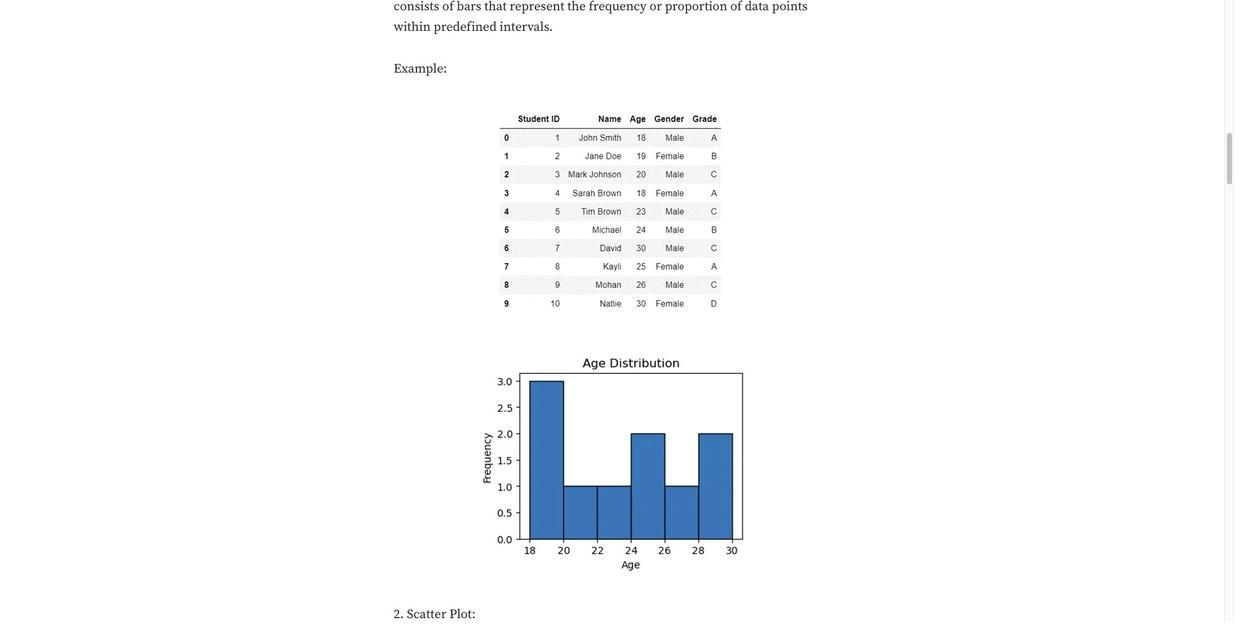 Task type: vqa. For each thing, say whether or not it's contained in the screenshot.
Example:
yes



Task type: locate. For each thing, give the bounding box(es) containing it.
example:
[[394, 61, 447, 77]]



